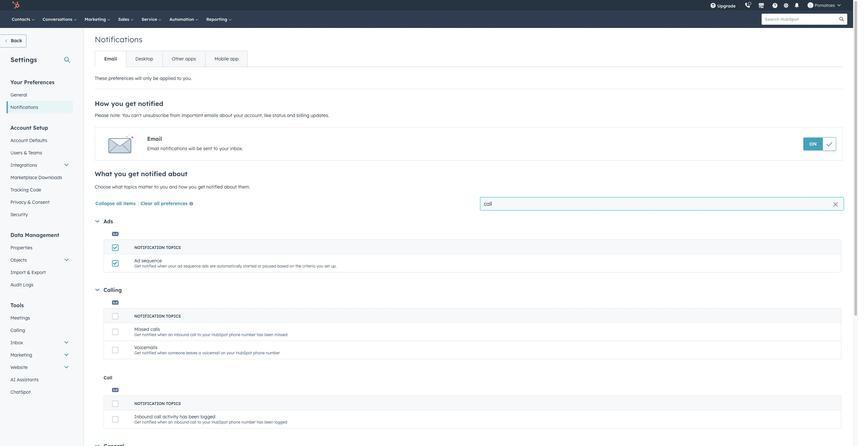 Task type: describe. For each thing, give the bounding box(es) containing it.
can't
[[131, 113, 142, 119]]

been inside missed calls get notified when an inbound call to your hubspot phone number has been missed
[[264, 333, 273, 338]]

service
[[142, 17, 158, 22]]

to right matter
[[154, 184, 159, 190]]

settings link
[[782, 2, 790, 9]]

to right sent
[[214, 146, 218, 152]]

chatspot
[[10, 390, 31, 396]]

privacy & consent link
[[7, 196, 73, 209]]

marketplaces button
[[755, 0, 768, 10]]

on
[[810, 141, 817, 147]]

hubspot image
[[12, 1, 20, 9]]

calling button
[[95, 287, 842, 294]]

you up clear all preferences
[[160, 184, 168, 190]]

inbound
[[134, 415, 153, 420]]

an inside missed calls get notified when an inbound call to your hubspot phone number has been missed
[[168, 333, 173, 338]]

conversations
[[43, 17, 74, 22]]

2 vertical spatial about
[[224, 184, 237, 190]]

code
[[30, 187, 41, 193]]

1 horizontal spatial logged
[[275, 420, 287, 425]]

phone for missed calls
[[229, 333, 240, 338]]

& for consent
[[27, 200, 31, 206]]

mobile
[[215, 56, 229, 62]]

only
[[143, 76, 152, 81]]

general link
[[7, 89, 73, 101]]

them.
[[238, 184, 250, 190]]

other
[[172, 56, 184, 62]]

upgrade image
[[710, 3, 716, 9]]

security
[[10, 212, 28, 218]]

1 horizontal spatial notifications
[[95, 35, 142, 44]]

applied
[[160, 76, 176, 81]]

export
[[32, 270, 46, 276]]

are
[[210, 264, 216, 269]]

apps
[[185, 56, 196, 62]]

privacy
[[10, 200, 26, 206]]

what you get notified about
[[95, 170, 188, 178]]

your inside missed calls get notified when an inbound call to your hubspot phone number has been missed
[[202, 333, 210, 338]]

marketing button
[[7, 349, 73, 362]]

meetings link
[[7, 312, 73, 325]]

you right 'how'
[[189, 184, 197, 190]]

when inside missed calls get notified when an inbound call to your hubspot phone number has been missed
[[157, 333, 167, 338]]

desktop
[[135, 56, 153, 62]]

inbox button
[[7, 337, 73, 349]]

voicemails get notified when someone leaves a voicemail on your hubspot phone number
[[134, 345, 280, 356]]

voicemail
[[202, 351, 220, 356]]

on inside ad sequence get notified when your ad sequence ads are automatically started or paused based on the criteria you set up.
[[290, 264, 294, 269]]

back
[[11, 38, 22, 44]]

notified inside missed calls get notified when an inbound call to your hubspot phone number has been missed
[[142, 333, 156, 338]]

ads button
[[95, 219, 842, 225]]

when inside inbound call activity has been logged get notified when an inbound call to your hubspot phone number has been logged
[[157, 420, 167, 425]]

get for how you get notified
[[128, 170, 139, 178]]

2 vertical spatial email
[[147, 146, 159, 152]]

sent
[[203, 146, 212, 152]]

will for be
[[189, 146, 195, 152]]

marketplaces image
[[759, 3, 764, 9]]

website
[[10, 365, 28, 371]]

sales
[[118, 17, 130, 22]]

pomatoes
[[815, 3, 835, 8]]

notified up matter
[[141, 170, 166, 178]]

downloads
[[38, 175, 62, 181]]

& for teams
[[24, 150, 27, 156]]

audit logs link
[[7, 279, 73, 291]]

collapse all items
[[95, 201, 136, 207]]

data management
[[10, 232, 59, 239]]

import & export link
[[7, 267, 73, 279]]

note:
[[110, 113, 121, 119]]

hubspot for voicemails
[[236, 351, 252, 356]]

1 vertical spatial be
[[197, 146, 202, 152]]

get inside ad sequence get notified when your ad sequence ads are automatically started or paused based on the criteria you set up.
[[134, 264, 141, 269]]

inbound inside missed calls get notified when an inbound call to your hubspot phone number has been missed
[[174, 333, 189, 338]]

ai assistants
[[10, 377, 39, 383]]

users
[[10, 150, 22, 156]]

email inside 'button'
[[104, 56, 117, 62]]

settings image
[[783, 3, 789, 9]]

tracking code
[[10, 187, 41, 193]]

notified inside inbound call activity has been logged get notified when an inbound call to your hubspot phone number has been logged
[[142, 420, 156, 425]]

calls
[[150, 327, 160, 333]]

0 vertical spatial be
[[153, 76, 158, 81]]

audit
[[10, 282, 22, 288]]

notified inside voicemails get notified when someone leaves a voicemail on your hubspot phone number
[[142, 351, 156, 356]]

account setup element
[[7, 124, 73, 221]]

to inside inbound call activity has been logged get notified when an inbound call to your hubspot phone number has been logged
[[197, 420, 201, 425]]

email button
[[95, 51, 126, 67]]

caret image inside ads dropdown button
[[95, 221, 99, 223]]

properties
[[10, 245, 32, 251]]

matter
[[138, 184, 153, 190]]

users & teams
[[10, 150, 42, 156]]

Search for notification topics search field
[[480, 198, 844, 211]]

get inside missed calls get notified when an inbound call to your hubspot phone number has been missed
[[134, 333, 141, 338]]

all for clear
[[154, 201, 160, 207]]

preferences
[[24, 79, 55, 86]]

automation
[[169, 17, 195, 22]]

ads
[[202, 264, 209, 269]]

integrations button
[[7, 159, 73, 172]]

notifications image
[[794, 3, 800, 9]]

notified left "them."
[[206, 184, 223, 190]]

please
[[95, 113, 109, 119]]

account defaults
[[10, 138, 47, 144]]

hubspot for missed calls
[[212, 333, 228, 338]]

0 vertical spatial calling
[[104, 287, 122, 294]]

missed
[[275, 333, 288, 338]]

mobile app button
[[205, 51, 248, 67]]

settings
[[10, 56, 37, 64]]

clear input image
[[833, 203, 838, 208]]

collapse all items button
[[95, 201, 136, 207]]

marketing link
[[81, 10, 114, 28]]

or
[[258, 264, 261, 269]]

back link
[[0, 35, 26, 48]]

1 vertical spatial about
[[168, 170, 188, 178]]

your inside inbound call activity has been logged get notified when an inbound call to your hubspot phone number has been logged
[[202, 420, 210, 425]]

marketplace
[[10, 175, 37, 181]]

billing
[[297, 113, 309, 119]]

collapse
[[95, 201, 115, 207]]

phone for voicemails
[[253, 351, 265, 356]]

2 caret image from the top
[[95, 446, 99, 447]]

number for voicemails
[[266, 351, 280, 356]]

other apps
[[172, 56, 196, 62]]

hubspot link
[[8, 1, 24, 9]]

privacy & consent
[[10, 200, 50, 206]]

ai
[[10, 377, 16, 383]]

number inside inbound call activity has been logged get notified when an inbound call to your hubspot phone number has been logged
[[242, 420, 256, 425]]

your inside voicemails get notified when someone leaves a voicemail on your hubspot phone number
[[227, 351, 235, 356]]

2 notification topics from the top
[[134, 314, 181, 319]]

based
[[277, 264, 289, 269]]

status
[[273, 113, 286, 119]]

like
[[264, 113, 271, 119]]

you.
[[183, 76, 192, 81]]

important
[[182, 113, 203, 119]]

teams
[[28, 150, 42, 156]]



Task type: vqa. For each thing, say whether or not it's contained in the screenshot.
first caret icon from the bottom
yes



Task type: locate. For each thing, give the bounding box(es) containing it.
calling icon image
[[745, 3, 751, 8]]

2 vertical spatial number
[[242, 420, 256, 425]]

emails
[[204, 113, 218, 119]]

these
[[95, 76, 107, 81]]

hubspot inside missed calls get notified when an inbound call to your hubspot phone number has been missed
[[212, 333, 228, 338]]

0 horizontal spatial logged
[[200, 415, 215, 420]]

marketplace downloads
[[10, 175, 62, 181]]

set
[[324, 264, 330, 269]]

notifications down the general
[[10, 105, 38, 110]]

call up leaves
[[190, 333, 196, 338]]

1 account from the top
[[10, 125, 31, 131]]

to inside missed calls get notified when an inbound call to your hubspot phone number has been missed
[[197, 333, 201, 338]]

your
[[234, 113, 243, 119], [219, 146, 229, 152], [168, 264, 176, 269], [202, 333, 210, 338], [227, 351, 235, 356], [202, 420, 210, 425]]

3 get from the top
[[134, 351, 141, 356]]

1 vertical spatial an
[[168, 420, 173, 425]]

0 horizontal spatial be
[[153, 76, 158, 81]]

0 vertical spatial phone
[[229, 333, 240, 338]]

notifications button
[[791, 0, 803, 10]]

and left billing
[[287, 113, 295, 119]]

get right 'how'
[[198, 184, 205, 190]]

when left someone
[[157, 351, 167, 356]]

be left sent
[[197, 146, 202, 152]]

1 vertical spatial and
[[169, 184, 177, 190]]

ad sequence get notified when your ad sequence ads are automatically started or paused based on the criteria you set up.
[[134, 258, 337, 269]]

2 vertical spatial notification
[[134, 402, 165, 407]]

started
[[243, 264, 257, 269]]

marketing left "sales"
[[85, 17, 107, 22]]

all right clear
[[154, 201, 160, 207]]

0 vertical spatial notifications
[[95, 35, 142, 44]]

audit logs
[[10, 282, 33, 288]]

1 horizontal spatial and
[[287, 113, 295, 119]]

0 vertical spatial number
[[242, 333, 256, 338]]

get
[[134, 264, 141, 269], [134, 333, 141, 338], [134, 351, 141, 356], [134, 420, 141, 425]]

1 vertical spatial phone
[[253, 351, 265, 356]]

1 vertical spatial hubspot
[[236, 351, 252, 356]]

help button
[[770, 0, 781, 10]]

0 horizontal spatial all
[[116, 201, 122, 207]]

account for account defaults
[[10, 138, 28, 144]]

0 vertical spatial get
[[125, 100, 136, 108]]

notification for sequence
[[134, 246, 165, 250]]

phone inside inbound call activity has been logged get notified when an inbound call to your hubspot phone number has been logged
[[229, 420, 240, 425]]

calling link
[[7, 325, 73, 337]]

1 horizontal spatial on
[[290, 264, 294, 269]]

0 vertical spatial inbound
[[174, 333, 189, 338]]

contacts link
[[8, 10, 39, 28]]

&
[[24, 150, 27, 156], [27, 200, 31, 206], [27, 270, 30, 276]]

call
[[190, 333, 196, 338], [154, 415, 161, 420], [190, 420, 196, 425]]

someone
[[168, 351, 185, 356]]

hubspot
[[212, 333, 228, 338], [236, 351, 252, 356], [212, 420, 228, 425]]

up.
[[331, 264, 337, 269]]

preferences down choose what topics matter to you and how you get notified about them.
[[161, 201, 188, 207]]

0 horizontal spatial on
[[221, 351, 226, 356]]

consent
[[32, 200, 50, 206]]

assistants
[[17, 377, 39, 383]]

& inside the data management element
[[27, 270, 30, 276]]

an
[[168, 333, 173, 338], [168, 420, 173, 425]]

2 vertical spatial &
[[27, 270, 30, 276]]

inbox.
[[230, 146, 243, 152]]

and
[[287, 113, 295, 119], [169, 184, 177, 190]]

0 vertical spatial hubspot
[[212, 333, 228, 338]]

to left the you. in the left of the page
[[177, 76, 182, 81]]

about
[[220, 113, 232, 119], [168, 170, 188, 178], [224, 184, 237, 190]]

2 all from the left
[[154, 201, 160, 207]]

account up users
[[10, 138, 28, 144]]

preferences right the these
[[108, 76, 134, 81]]

1 vertical spatial number
[[266, 351, 280, 356]]

0 horizontal spatial marketing
[[10, 353, 32, 359]]

will left sent
[[189, 146, 195, 152]]

0 vertical spatial caret image
[[95, 221, 99, 223]]

0 horizontal spatial sequence
[[141, 258, 162, 264]]

get inside inbound call activity has been logged get notified when an inbound call to your hubspot phone number has been logged
[[134, 420, 141, 425]]

calling inside "tools" 'element'
[[10, 328, 25, 334]]

1 vertical spatial preferences
[[161, 201, 188, 207]]

inbound call activity has been logged get notified when an inbound call to your hubspot phone number has been logged
[[134, 415, 287, 425]]

be right only
[[153, 76, 158, 81]]

1 vertical spatial on
[[221, 351, 226, 356]]

app
[[230, 56, 239, 62]]

1 vertical spatial notification
[[134, 314, 165, 319]]

1 vertical spatial email
[[147, 136, 162, 142]]

to
[[177, 76, 182, 81], [214, 146, 218, 152], [154, 184, 159, 190], [197, 333, 201, 338], [197, 420, 201, 425]]

marketing up website
[[10, 353, 32, 359]]

preferences
[[108, 76, 134, 81], [161, 201, 188, 207]]

0 vertical spatial notification topics
[[134, 246, 181, 250]]

missed calls get notified when an inbound call to your hubspot phone number has been missed
[[134, 327, 288, 338]]

& right privacy
[[27, 200, 31, 206]]

& right users
[[24, 150, 27, 156]]

how
[[95, 100, 109, 108]]

3 when from the top
[[157, 351, 167, 356]]

you left set
[[317, 264, 323, 269]]

search image
[[840, 17, 844, 21]]

an right inbound
[[168, 420, 173, 425]]

0 vertical spatial about
[[220, 113, 232, 119]]

2 when from the top
[[157, 333, 167, 338]]

upgrade
[[717, 3, 736, 8]]

automatically
[[217, 264, 242, 269]]

hubspot inside voicemails get notified when someone leaves a voicemail on your hubspot phone number
[[236, 351, 252, 356]]

will left only
[[135, 76, 142, 81]]

menu
[[706, 0, 845, 10]]

website button
[[7, 362, 73, 374]]

2 vertical spatial get
[[198, 184, 205, 190]]

0 vertical spatial will
[[135, 76, 142, 81]]

reporting
[[206, 17, 228, 22]]

0 vertical spatial marketing
[[85, 17, 107, 22]]

phone inside missed calls get notified when an inbound call to your hubspot phone number has been missed
[[229, 333, 240, 338]]

4 get from the top
[[134, 420, 141, 425]]

to up voicemails get notified when someone leaves a voicemail on your hubspot phone number
[[197, 333, 201, 338]]

1 vertical spatial &
[[27, 200, 31, 206]]

1 an from the top
[[168, 333, 173, 338]]

you
[[111, 100, 123, 108], [114, 170, 126, 178], [160, 184, 168, 190], [189, 184, 197, 190], [317, 264, 323, 269]]

marketing inside "button"
[[10, 353, 32, 359]]

1 when from the top
[[157, 264, 167, 269]]

account up the account defaults
[[10, 125, 31, 131]]

1 vertical spatial notification topics
[[134, 314, 181, 319]]

automation link
[[166, 10, 203, 28]]

all inside button
[[154, 201, 160, 207]]

1 vertical spatial will
[[189, 146, 195, 152]]

tyler black image
[[808, 2, 814, 8]]

inbox
[[10, 340, 23, 346]]

0 vertical spatial &
[[24, 150, 27, 156]]

notifications inside your preferences element
[[10, 105, 38, 110]]

calling up inbox
[[10, 328, 25, 334]]

marketing
[[85, 17, 107, 22], [10, 353, 32, 359]]

defaults
[[29, 138, 47, 144]]

conversations link
[[39, 10, 81, 28]]

your
[[10, 79, 22, 86]]

notification up ad
[[134, 246, 165, 250]]

integrations
[[10, 163, 37, 168]]

notified up 'unsubscribe'
[[138, 100, 163, 108]]

hubspot inside inbound call activity has been logged get notified when an inbound call to your hubspot phone number has been logged
[[212, 420, 228, 425]]

0 vertical spatial an
[[168, 333, 173, 338]]

number inside voicemails get notified when someone leaves a voicemail on your hubspot phone number
[[266, 351, 280, 356]]

when inside ad sequence get notified when your ad sequence ads are automatically started or paused based on the criteria you set up.
[[157, 264, 167, 269]]

reporting link
[[203, 10, 236, 28]]

caret image
[[95, 221, 99, 223], [95, 446, 99, 447]]

notification topics for sequence
[[134, 246, 181, 250]]

call right activity
[[190, 420, 196, 425]]

users & teams link
[[7, 147, 73, 159]]

ai assistants link
[[7, 374, 73, 387]]

account for account setup
[[10, 125, 31, 131]]

call left activity
[[154, 415, 161, 420]]

0 vertical spatial notification
[[134, 246, 165, 250]]

4 when from the top
[[157, 420, 167, 425]]

preferences inside button
[[161, 201, 188, 207]]

notification topics for call
[[134, 402, 181, 407]]

will for only
[[135, 76, 142, 81]]

call
[[104, 376, 112, 381]]

tools element
[[7, 302, 73, 399]]

email left notifications
[[147, 146, 159, 152]]

on left the the
[[290, 264, 294, 269]]

0 horizontal spatial notifications
[[10, 105, 38, 110]]

navigation
[[95, 51, 248, 67]]

when inside voicemails get notified when someone leaves a voicemail on your hubspot phone number
[[157, 351, 167, 356]]

search button
[[836, 14, 847, 25]]

account setup
[[10, 125, 48, 131]]

0 horizontal spatial will
[[135, 76, 142, 81]]

0 vertical spatial and
[[287, 113, 295, 119]]

number
[[242, 333, 256, 338], [266, 351, 280, 356], [242, 420, 256, 425]]

notification topics up ad
[[134, 246, 181, 250]]

2 vertical spatial notification topics
[[134, 402, 181, 407]]

paused
[[263, 264, 276, 269]]

notification topics up activity
[[134, 402, 181, 407]]

an right the calls
[[168, 333, 173, 338]]

1 horizontal spatial all
[[154, 201, 160, 207]]

data management element
[[7, 232, 73, 291]]

navigation containing email
[[95, 51, 248, 67]]

1 horizontal spatial marketing
[[85, 17, 107, 22]]

your preferences element
[[7, 79, 73, 114]]

1 get from the top
[[134, 264, 141, 269]]

has inside missed calls get notified when an inbound call to your hubspot phone number has been missed
[[257, 333, 263, 338]]

2 get from the top
[[134, 333, 141, 338]]

Search HubSpot search field
[[762, 14, 842, 25]]

when right inbound
[[157, 420, 167, 425]]

about right emails
[[220, 113, 232, 119]]

logged
[[200, 415, 215, 420], [275, 420, 287, 425]]

1 vertical spatial account
[[10, 138, 28, 144]]

0 horizontal spatial calling
[[10, 328, 25, 334]]

1 vertical spatial marketing
[[10, 353, 32, 359]]

2 account from the top
[[10, 138, 28, 144]]

inbound inside inbound call activity has been logged get notified when an inbound call to your hubspot phone number has been logged
[[174, 420, 189, 425]]

1 vertical spatial inbound
[[174, 420, 189, 425]]

notifications
[[160, 146, 187, 152]]

1 horizontal spatial preferences
[[161, 201, 188, 207]]

caret image
[[95, 289, 99, 292]]

notification for call
[[134, 402, 165, 407]]

1 horizontal spatial calling
[[104, 287, 122, 294]]

3 notification from the top
[[134, 402, 165, 407]]

notification up the calls
[[134, 314, 165, 319]]

1 horizontal spatial will
[[189, 146, 195, 152]]

sales link
[[114, 10, 138, 28]]

notification topics up the calls
[[134, 314, 181, 319]]

get inside voicemails get notified when someone leaves a voicemail on your hubspot phone number
[[134, 351, 141, 356]]

on inside voicemails get notified when someone leaves a voicemail on your hubspot phone number
[[221, 351, 226, 356]]

& left export on the bottom left of the page
[[27, 270, 30, 276]]

1 inbound from the top
[[174, 333, 189, 338]]

been
[[264, 333, 273, 338], [189, 415, 199, 420], [264, 420, 273, 425]]

1 vertical spatial calling
[[10, 328, 25, 334]]

topics
[[124, 184, 137, 190], [166, 246, 181, 250], [166, 314, 181, 319], [166, 402, 181, 407]]

2 vertical spatial hubspot
[[212, 420, 228, 425]]

1 all from the left
[[116, 201, 122, 207]]

1 horizontal spatial sequence
[[183, 264, 201, 269]]

help image
[[772, 3, 778, 9]]

0 vertical spatial preferences
[[108, 76, 134, 81]]

menu containing pomatoes
[[706, 0, 845, 10]]

all for collapse
[[116, 201, 122, 207]]

notified right ad
[[142, 264, 156, 269]]

get up you
[[125, 100, 136, 108]]

notified down the calls
[[142, 351, 156, 356]]

call inside missed calls get notified when an inbound call to your hubspot phone number has been missed
[[190, 333, 196, 338]]

get for notifications
[[125, 100, 136, 108]]

0 vertical spatial email
[[104, 56, 117, 62]]

security link
[[7, 209, 73, 221]]

properties link
[[7, 242, 73, 254]]

notifications down "sales"
[[95, 35, 142, 44]]

when up voicemails
[[157, 333, 167, 338]]

other apps button
[[162, 51, 205, 67]]

calling right caret icon
[[104, 287, 122, 294]]

notification
[[134, 246, 165, 250], [134, 314, 165, 319], [134, 402, 165, 407]]

notified up voicemails
[[142, 333, 156, 338]]

2 notification from the top
[[134, 314, 165, 319]]

please note: you can't unsubscribe from important emails about your account, like status and billing updates.
[[95, 113, 329, 119]]

you up note:
[[111, 100, 123, 108]]

notified left activity
[[142, 420, 156, 425]]

you up what
[[114, 170, 126, 178]]

notifications
[[95, 35, 142, 44], [10, 105, 38, 110]]

number for missed calls
[[242, 333, 256, 338]]

email up notifications
[[147, 136, 162, 142]]

sequence
[[141, 258, 162, 264], [183, 264, 201, 269]]

choose
[[95, 184, 111, 190]]

1 vertical spatial get
[[128, 170, 139, 178]]

what
[[95, 170, 112, 178]]

0 vertical spatial account
[[10, 125, 31, 131]]

0 horizontal spatial preferences
[[108, 76, 134, 81]]

tracking
[[10, 187, 29, 193]]

phone inside voicemails get notified when someone leaves a voicemail on your hubspot phone number
[[253, 351, 265, 356]]

2 an from the top
[[168, 420, 173, 425]]

marketplace downloads link
[[7, 172, 73, 184]]

desktop button
[[126, 51, 162, 67]]

unsubscribe
[[143, 113, 169, 119]]

on right voicemail
[[221, 351, 226, 356]]

the
[[295, 264, 301, 269]]

1 horizontal spatial be
[[197, 146, 202, 152]]

activity
[[163, 415, 178, 420]]

an inside inbound call activity has been logged get notified when an inbound call to your hubspot phone number has been logged
[[168, 420, 173, 425]]

a
[[199, 351, 201, 356]]

1 notification from the top
[[134, 246, 165, 250]]

1 vertical spatial caret image
[[95, 446, 99, 447]]

about left "them."
[[224, 184, 237, 190]]

setup
[[33, 125, 48, 131]]

2 vertical spatial phone
[[229, 420, 240, 425]]

notified inside ad sequence get notified when your ad sequence ads are automatically started or paused based on the criteria you set up.
[[142, 264, 156, 269]]

clear all preferences button
[[141, 201, 196, 208]]

logs
[[23, 282, 33, 288]]

be
[[153, 76, 158, 81], [197, 146, 202, 152]]

3 notification topics from the top
[[134, 402, 181, 407]]

mobile app
[[215, 56, 239, 62]]

about up 'how'
[[168, 170, 188, 178]]

email up the these
[[104, 56, 117, 62]]

all left items
[[116, 201, 122, 207]]

inbound
[[174, 333, 189, 338], [174, 420, 189, 425]]

and left 'how'
[[169, 184, 177, 190]]

1 caret image from the top
[[95, 221, 99, 223]]

your inside ad sequence get notified when your ad sequence ads are automatically started or paused based on the criteria you set up.
[[168, 264, 176, 269]]

get up matter
[[128, 170, 139, 178]]

you inside ad sequence get notified when your ad sequence ads are automatically started or paused based on the criteria you set up.
[[317, 264, 323, 269]]

& for export
[[27, 270, 30, 276]]

2 inbound from the top
[[174, 420, 189, 425]]

0 horizontal spatial and
[[169, 184, 177, 190]]

when left ad
[[157, 264, 167, 269]]

number inside missed calls get notified when an inbound call to your hubspot phone number has been missed
[[242, 333, 256, 338]]

to right activity
[[197, 420, 201, 425]]

tracking code link
[[7, 184, 73, 196]]

menu item
[[740, 0, 742, 10]]

1 vertical spatial notifications
[[10, 105, 38, 110]]

0 vertical spatial on
[[290, 264, 294, 269]]

meetings
[[10, 316, 30, 321]]

1 notification topics from the top
[[134, 246, 181, 250]]

notification up inbound
[[134, 402, 165, 407]]



